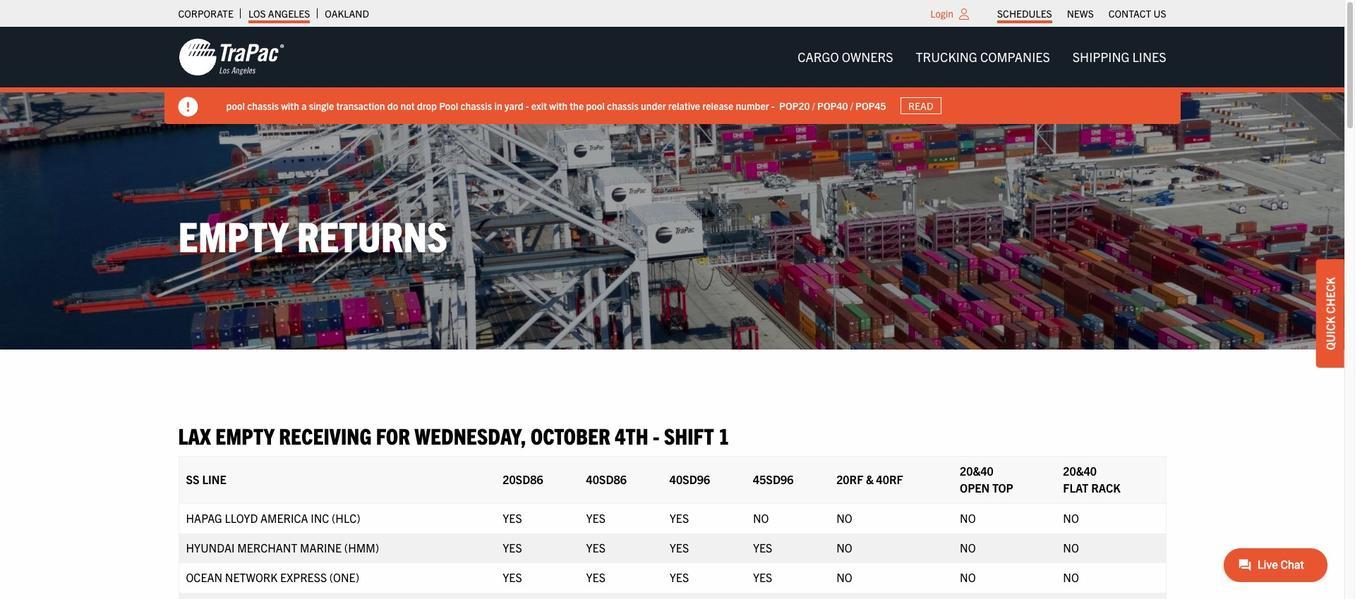 Task type: vqa. For each thing, say whether or not it's contained in the screenshot.
13, in lax – reminder to utilize weekend gates!   sat 10/14 & sun 10/15 article
no



Task type: locate. For each thing, give the bounding box(es) containing it.
1 with from the left
[[281, 99, 299, 112]]

banner containing cargo owners
[[0, 27, 1355, 124]]

with left a
[[281, 99, 299, 112]]

1 horizontal spatial with
[[549, 99, 567, 112]]

returns
[[297, 209, 448, 261]]

shipping lines link
[[1061, 43, 1178, 71]]

0 horizontal spatial with
[[281, 99, 299, 112]]

rack
[[1091, 481, 1120, 495]]

chassis left a
[[247, 99, 279, 112]]

companies
[[980, 49, 1050, 65]]

chassis left "under"
[[607, 99, 639, 112]]

menu bar
[[990, 4, 1174, 23], [786, 43, 1178, 71]]

read
[[908, 100, 933, 112]]

pool
[[226, 99, 245, 112], [586, 99, 605, 112]]

1 horizontal spatial pool
[[586, 99, 605, 112]]

do
[[387, 99, 398, 112]]

1 horizontal spatial 20&40
[[1063, 464, 1097, 478]]

chassis left in at left
[[460, 99, 492, 112]]

banner
[[0, 27, 1355, 124]]

contact us link
[[1109, 4, 1166, 23]]

chassis
[[247, 99, 279, 112], [460, 99, 492, 112], [607, 99, 639, 112]]

los angeles
[[248, 7, 310, 20]]

- right number
[[771, 99, 775, 112]]

single
[[309, 99, 334, 112]]

-
[[526, 99, 529, 112], [771, 99, 775, 112], [653, 422, 659, 449]]

1 chassis from the left
[[247, 99, 279, 112]]

hyundai merchant marine (hmm)
[[186, 541, 379, 555]]

0 vertical spatial menu bar
[[990, 4, 1174, 23]]

shipping
[[1073, 49, 1130, 65]]

merchant
[[237, 541, 297, 555]]

pool right solid icon
[[226, 99, 245, 112]]

45sd96
[[753, 473, 793, 487]]

oakland
[[325, 7, 369, 20]]

/ left pop45
[[850, 99, 853, 112]]

drop
[[417, 99, 437, 112]]

2 horizontal spatial chassis
[[607, 99, 639, 112]]

empty
[[178, 209, 289, 261]]

hapag
[[186, 512, 222, 526]]

menu bar down light icon
[[786, 43, 1178, 71]]

lax
[[178, 422, 211, 449]]

1 horizontal spatial chassis
[[460, 99, 492, 112]]

flat
[[1063, 481, 1089, 495]]

&
[[866, 473, 874, 487]]

login link
[[930, 7, 954, 20]]

20&40 inside 20&40 open top
[[960, 464, 994, 478]]

1 horizontal spatial /
[[850, 99, 853, 112]]

0 horizontal spatial chassis
[[247, 99, 279, 112]]

0 horizontal spatial /
[[812, 99, 815, 112]]

1 20&40 from the left
[[960, 464, 994, 478]]

2 20&40 from the left
[[1063, 464, 1097, 478]]

los angeles image
[[178, 37, 284, 77]]

(hmm)
[[344, 541, 379, 555]]

lines
[[1132, 49, 1166, 65]]

line
[[202, 473, 226, 487]]

pool
[[439, 99, 458, 112]]

20&40 up flat on the right bottom of the page
[[1063, 464, 1097, 478]]

(one)
[[329, 571, 359, 585]]

with
[[281, 99, 299, 112], [549, 99, 567, 112]]

/
[[812, 99, 815, 112], [850, 99, 853, 112]]

release
[[702, 99, 733, 112]]

20&40 for flat
[[1063, 464, 1097, 478]]

with left the
[[549, 99, 567, 112]]

solid image
[[178, 97, 198, 117]]

4th
[[615, 422, 648, 449]]

schedules
[[997, 7, 1052, 20]]

schedules link
[[997, 4, 1052, 23]]

express
[[280, 571, 327, 585]]

transaction
[[336, 99, 385, 112]]

20&40 for open
[[960, 464, 994, 478]]

/ left pop40
[[812, 99, 815, 112]]

ocean
[[186, 571, 222, 585]]

0 horizontal spatial pool
[[226, 99, 245, 112]]

1 vertical spatial menu bar
[[786, 43, 1178, 71]]

trucking companies link
[[904, 43, 1061, 71]]

- left exit
[[526, 99, 529, 112]]

pop45
[[855, 99, 886, 112]]

- right 4th
[[653, 422, 659, 449]]

no
[[753, 512, 769, 526], [836, 512, 852, 526], [960, 512, 976, 526], [1063, 512, 1079, 526], [836, 541, 852, 555], [960, 541, 976, 555], [1063, 541, 1079, 555], [836, 571, 852, 585], [960, 571, 976, 585], [1063, 571, 1079, 585]]

ss line
[[186, 473, 226, 487]]

cargo owners link
[[786, 43, 904, 71]]

0 horizontal spatial 20&40
[[960, 464, 994, 478]]

40sd86
[[586, 473, 627, 487]]

ocean network express (one)
[[186, 571, 359, 585]]

for
[[376, 422, 410, 449]]

20&40 inside "20&40 flat rack"
[[1063, 464, 1097, 478]]

20sd86
[[503, 473, 543, 487]]

not
[[400, 99, 415, 112]]

ss
[[186, 473, 200, 487]]

corporate link
[[178, 4, 234, 23]]

corporate
[[178, 7, 234, 20]]

yes
[[503, 512, 522, 526], [586, 512, 605, 526], [670, 512, 689, 526], [503, 541, 522, 555], [586, 541, 605, 555], [670, 541, 689, 555], [753, 541, 772, 555], [503, 571, 522, 585], [586, 571, 605, 585], [670, 571, 689, 585], [753, 571, 772, 585]]

20&40 up open
[[960, 464, 994, 478]]

relative
[[668, 99, 700, 112]]

menu bar up shipping
[[990, 4, 1174, 23]]

pool right the
[[586, 99, 605, 112]]



Task type: describe. For each thing, give the bounding box(es) containing it.
wednesday,
[[414, 422, 526, 449]]

contact
[[1109, 7, 1151, 20]]

receiving
[[279, 422, 371, 449]]

login
[[930, 7, 954, 20]]

pop40
[[817, 99, 848, 112]]

1 pool from the left
[[226, 99, 245, 112]]

quick
[[1323, 317, 1337, 351]]

20rf
[[836, 473, 863, 487]]

shipping lines
[[1073, 49, 1166, 65]]

2 horizontal spatial -
[[771, 99, 775, 112]]

owners
[[842, 49, 893, 65]]

trucking companies
[[916, 49, 1050, 65]]

3 chassis from the left
[[607, 99, 639, 112]]

inc
[[311, 512, 329, 526]]

(hlc)
[[332, 512, 360, 526]]

angeles
[[268, 7, 310, 20]]

cargo owners
[[798, 49, 893, 65]]

us
[[1154, 7, 1166, 20]]

yard
[[505, 99, 523, 112]]

a
[[301, 99, 307, 112]]

under
[[641, 99, 666, 112]]

in
[[494, 99, 502, 112]]

the
[[570, 99, 584, 112]]

marine
[[300, 541, 342, 555]]

number
[[736, 99, 769, 112]]

menu bar containing cargo owners
[[786, 43, 1178, 71]]

20rf & 40rf
[[836, 473, 903, 487]]

shift
[[664, 422, 714, 449]]

america
[[260, 512, 308, 526]]

los angeles link
[[248, 4, 310, 23]]

top
[[992, 481, 1013, 495]]

0 horizontal spatial -
[[526, 99, 529, 112]]

1 / from the left
[[812, 99, 815, 112]]

pool chassis with a single transaction  do not drop pool chassis in yard -  exit with the pool chassis under relative release number -  pop20 / pop40 / pop45
[[226, 99, 886, 112]]

1
[[718, 422, 729, 449]]

lax empty receiving           for wednesday, october 4th              - shift 1
[[178, 422, 729, 449]]

pop20
[[779, 99, 810, 112]]

20&40 open top
[[960, 464, 1013, 495]]

news
[[1067, 7, 1094, 20]]

hapag lloyd america inc (hlc)
[[186, 512, 360, 526]]

2 with from the left
[[549, 99, 567, 112]]

network
[[225, 571, 278, 585]]

lloyd
[[225, 512, 258, 526]]

20&40 flat rack
[[1063, 464, 1120, 495]]

october
[[531, 422, 610, 449]]

contact us
[[1109, 7, 1166, 20]]

2 pool from the left
[[586, 99, 605, 112]]

los
[[248, 7, 266, 20]]

2 chassis from the left
[[460, 99, 492, 112]]

40sd96
[[670, 473, 710, 487]]

read link
[[900, 97, 941, 114]]

hyundai
[[186, 541, 235, 555]]

40rf
[[876, 473, 903, 487]]

1 horizontal spatial -
[[653, 422, 659, 449]]

open
[[960, 481, 990, 495]]

menu bar containing schedules
[[990, 4, 1174, 23]]

check
[[1323, 277, 1337, 314]]

news link
[[1067, 4, 1094, 23]]

empty
[[215, 422, 274, 449]]

quick check
[[1323, 277, 1337, 351]]

light image
[[959, 8, 969, 20]]

trucking
[[916, 49, 977, 65]]

2 / from the left
[[850, 99, 853, 112]]

cargo
[[798, 49, 839, 65]]

exit
[[531, 99, 547, 112]]

empty returns
[[178, 209, 448, 261]]

quick check link
[[1316, 260, 1344, 368]]



